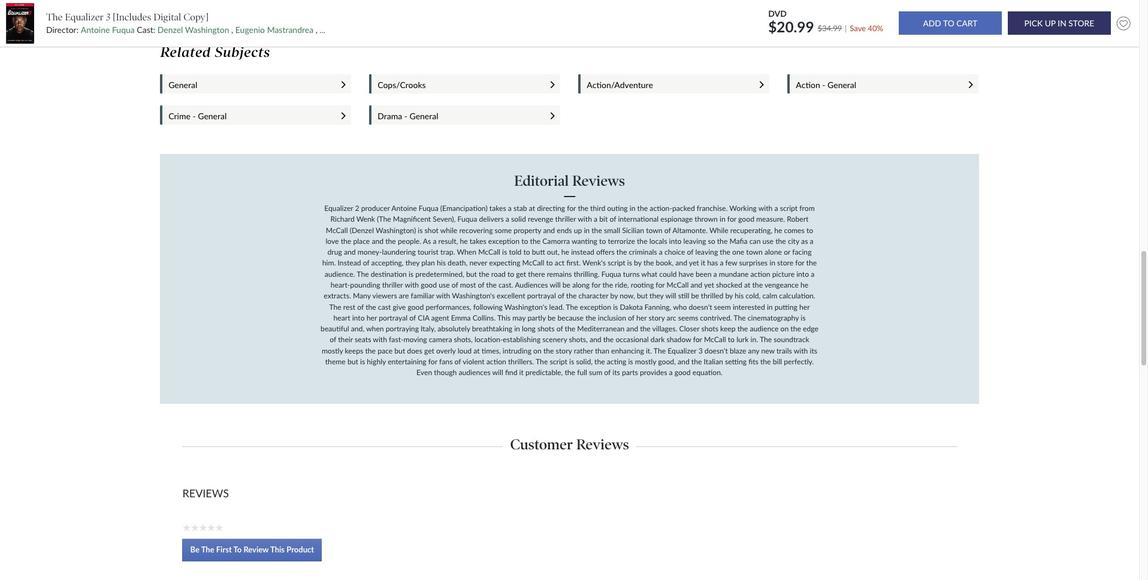 Task type: describe. For each thing, give the bounding box(es) containing it.
highly
[[367, 357, 386, 366]]

1 vertical spatial be
[[691, 291, 699, 300]]

director:
[[46, 25, 79, 35]]

general for drama - general
[[410, 111, 438, 121]]

is left told
[[502, 248, 507, 257]]

good down 'good,'
[[675, 368, 691, 377]]

0 vertical spatial leaving
[[684, 237, 706, 246]]

2 shots from the left
[[702, 324, 719, 333]]

cast:
[[137, 25, 155, 35]]

predetermined,
[[416, 270, 464, 279]]

rooting
[[631, 281, 654, 290]]

good down working
[[739, 215, 755, 224]]

mccall up 'love' on the top of page
[[326, 226, 348, 235]]

collins.
[[473, 313, 496, 322]]

mundane
[[719, 270, 749, 279]]

for left fans
[[428, 357, 438, 366]]

1 horizontal spatial her
[[637, 313, 647, 322]]

1 vertical spatial use
[[439, 281, 450, 290]]

3 inside equalizer 2 producer antoine fuqua (emancipation) takes a stab at directing for the third outing in the action-packed franchise. working with a script from richard wenk (the magnificent seven), fuqua delivers a solid revenge thriller with a bit of international espionage thrown in for good measure.    robert mccall (denzel washington) is shot while recovering some property and ends up in the small sicilian town of altamonte. while recuperating, he comes to love the place and the people. as a result, he takes exception to the camorra wanting to terrorize the locals into leaving so the mafia can use the city as a drug and money-laundering tourist trap. when mccall is told to butt out, he instead offers the criminals a choice of leaving the one town alone or facing him. instead of accepting, they plan his death, never expecting mccall to act first.    wenk's script is by the book, and yet it has a few surprises in store for the audience. the destination is predetermined, but the road to get there remains thrilling. fuqua turns what could have been a mundane action picture into a heart-pounding thriller with good use of most of the cast. audiences will be along for the ride, rooting for mccall and yet shocked at the vengeance he extracts. many viewers are familiar with washington's excellent portrayal of the character by now, but they will still be thrilled by his cold, calm calculation. the rest of the cast give good performances, following washington's lead. the exception is dakota fanning, who doesn't seem interested in putting her heart into her portrayal of cia agent emma collins. this may partly be because the inclusion of her story arc seems contrived.    the cinematography is beautiful and, when portraying italy, absolutely breathtaking in long shots of the mediterranean and the villages. closer shots keep the audience on the edge of their seats with fast-moving camera shots, location-establishing scenery shots, and the occasional dark shadow for mccall to lurk in. the soundtrack mostly keeps the pace but does get overly loud at times, intruding on the story rather than enhancing it.    the equalizer 3 doesn't blaze any new trails with its theme but is highly entertaining for fans of violent action thrillers. the script is solid, the acting is mostly good, and the italian setting fits the bill perfectly. even though audiences will find it predictable, the full sum of its parts provides a good equation.
[[699, 346, 703, 355]]

result,
[[439, 237, 458, 246]]

mccall up "still"
[[667, 281, 689, 290]]

to left act
[[546, 259, 553, 268]]

the down the new
[[761, 357, 771, 366]]

0 vertical spatial portrayal
[[527, 291, 556, 300]]

the inside button
[[201, 545, 214, 555]]

franchise.
[[697, 204, 728, 213]]

altamonte.
[[673, 226, 708, 235]]

2 shots, from the left
[[569, 335, 588, 344]]

the right it.
[[654, 346, 666, 355]]

of down dakota
[[628, 313, 635, 322]]

mccall up there at the top left of page
[[522, 259, 544, 268]]

theme
[[325, 357, 346, 366]]

the up "highly" on the left
[[365, 346, 376, 355]]

with up up
[[578, 215, 592, 224]]

the down 'because'
[[565, 324, 576, 333]]

the down extracts.
[[329, 302, 342, 311]]

$20.99
[[769, 18, 814, 35]]

from
[[800, 204, 815, 213]]

☆☆☆☆☆
[[183, 523, 224, 531]]

he down measure. on the right of page
[[775, 226, 782, 235]]

wenk
[[356, 215, 375, 224]]

0 horizontal spatial on
[[534, 346, 542, 355]]

but down 'keeps'
[[348, 357, 358, 366]]

3 inside the equalizer 3 [includes digital copy] director: antoine fuqua cast: denzel washington , eugenio mastrandrea ,
[[106, 11, 110, 23]]

or
[[784, 248, 791, 257]]

butt
[[532, 248, 545, 257]]

the up the than at the right bottom of page
[[603, 335, 614, 344]]

the up cold, at the right of the page
[[753, 281, 763, 290]]

1 horizontal spatial at
[[529, 204, 535, 213]]

the up "international"
[[638, 204, 648, 213]]

the up pounding
[[357, 270, 369, 279]]

the up 'occasional'
[[640, 324, 651, 333]]

robert
[[787, 215, 809, 224]]

1 shots, from the left
[[454, 335, 473, 344]]

0 vertical spatial yet
[[689, 259, 699, 268]]

shot
[[425, 226, 439, 235]]

occasional
[[616, 335, 649, 344]]

sicilian
[[622, 226, 644, 235]]

0 horizontal spatial at
[[474, 346, 480, 355]]

subjects
[[215, 44, 270, 61]]

the down scenery
[[544, 346, 554, 355]]

instead
[[338, 259, 361, 268]]

to inside button
[[234, 545, 242, 555]]

reviews for customer reviews
[[577, 436, 629, 453]]

never
[[470, 259, 487, 268]]

with up perfectly.
[[794, 346, 808, 355]]

2 vertical spatial reviews
[[183, 486, 229, 500]]

and right 'good,'
[[678, 357, 690, 366]]

the left cast
[[366, 302, 376, 311]]

1 horizontal spatial its
[[810, 346, 818, 355]]

0 horizontal spatial his
[[437, 259, 446, 268]]

- for drama
[[404, 111, 408, 121]]

most
[[460, 281, 476, 290]]

the up soundtrack
[[791, 324, 801, 333]]

is up inclusion
[[613, 302, 618, 311]]

seems
[[678, 313, 698, 322]]

2 horizontal spatial at
[[744, 281, 751, 290]]

be
[[190, 545, 200, 555]]

give
[[393, 302, 406, 311]]

1 vertical spatial exception
[[580, 302, 611, 311]]

the up 'because'
[[566, 302, 578, 311]]

inclusion
[[598, 313, 626, 322]]

and up the camorra on the top left of page
[[543, 226, 555, 235]]

1 vertical spatial they
[[650, 291, 664, 300]]

is up edge
[[801, 313, 806, 322]]

be the first to review this product button
[[183, 539, 322, 561]]

of up "lead."
[[558, 291, 564, 300]]

1 horizontal spatial equalizer
[[324, 204, 353, 213]]

1 vertical spatial action
[[487, 357, 506, 366]]

ride,
[[615, 281, 629, 290]]

fuqua down (emancipation)
[[458, 215, 477, 224]]

provides
[[640, 368, 667, 377]]

washington
[[185, 25, 229, 35]]

the up mediterranean
[[586, 313, 596, 322]]

dvd
[[769, 8, 787, 18]]

of down the money-
[[363, 259, 370, 268]]

new
[[761, 346, 775, 355]]

0 horizontal spatial into
[[352, 313, 365, 322]]

- for crime
[[193, 111, 196, 121]]

surprises
[[739, 259, 768, 268]]

0 horizontal spatial its
[[613, 368, 620, 377]]

the down audience
[[760, 335, 772, 344]]

wanting
[[572, 237, 598, 246]]

(the
[[377, 215, 391, 224]]

equalizer inside the equalizer 3 [includes digital copy] director: antoine fuqua cast: denzel washington , eugenio mastrandrea ,
[[65, 11, 104, 23]]

0 vertical spatial mostly
[[322, 346, 343, 355]]

extracts.
[[324, 291, 351, 300]]

soundtrack
[[774, 335, 810, 344]]

equation.
[[693, 368, 723, 377]]

0 vertical spatial doesn't
[[689, 302, 712, 311]]

2 vertical spatial be
[[548, 313, 556, 322]]

does
[[407, 346, 422, 355]]

washington)
[[376, 226, 416, 235]]

overly
[[436, 346, 456, 355]]

0 vertical spatial into
[[669, 237, 682, 246]]

the right the so
[[717, 237, 728, 246]]

the up few
[[720, 248, 731, 257]]

scenery
[[543, 335, 567, 344]]

the up predictable,
[[536, 357, 548, 366]]

1 horizontal spatial mostly
[[635, 357, 656, 366]]

is right the destination
[[409, 270, 414, 279]]

to left lurk
[[728, 335, 735, 344]]

[includes
[[113, 11, 151, 23]]

is left shot
[[418, 226, 423, 235]]

0 horizontal spatial takes
[[470, 237, 487, 246]]

agent
[[431, 313, 449, 322]]

the left full
[[565, 368, 575, 377]]

and down been
[[691, 281, 703, 290]]

seven),
[[433, 215, 456, 224]]

while
[[440, 226, 458, 235]]

with up performances,
[[436, 291, 450, 300]]

the up criminals
[[637, 237, 648, 246]]

be the first to review this product
[[190, 545, 314, 555]]

0 vertical spatial on
[[781, 324, 789, 333]]

few
[[726, 259, 737, 268]]

for down facing
[[796, 259, 805, 268]]

the equalizer 3 [includes digital copy] director: antoine fuqua cast: denzel washington , eugenio mastrandrea ,
[[46, 11, 320, 35]]

0 horizontal spatial it
[[519, 368, 524, 377]]

and down mediterranean
[[590, 335, 602, 344]]

2 horizontal spatial into
[[797, 270, 809, 279]]

of down "many"
[[357, 302, 364, 311]]

turns
[[623, 270, 640, 279]]

with up measure. on the right of page
[[759, 204, 773, 213]]

sum
[[589, 368, 603, 377]]

of up scenery
[[557, 324, 563, 333]]

2 horizontal spatial her
[[800, 302, 810, 311]]

the down bit
[[592, 226, 602, 235]]

along
[[573, 281, 590, 290]]

of down the "beautiful"
[[330, 335, 336, 344]]

cold,
[[746, 291, 761, 300]]

product
[[287, 545, 314, 555]]

mastrandrea
[[267, 25, 314, 35]]

editorial
[[514, 172, 569, 189]]

solid,
[[576, 357, 593, 366]]

villages.
[[653, 324, 678, 333]]

equalizer 2 producer antoine fuqua (emancipation) takes a stab at directing for the third outing in the action-packed franchise. working with a script from richard wenk (the magnificent seven), fuqua delivers a solid revenge thriller with a bit of international espionage thrown in for good measure.    robert mccall (denzel washington) is shot while recovering some property and ends up in the small sicilian town of altamonte. while recuperating, he comes to love the place and the people. as a result, he takes exception to the camorra wanting to terrorize the locals into leaving so the mafia can use the city as a drug and money-laundering tourist trap. when mccall is told to butt out, he instead offers the criminals a choice of leaving the one town alone or facing him. instead of accepting, they plan his death, never expecting mccall to act first.    wenk's script is by the book, and yet it has a few surprises in store for the audience. the destination is predetermined, but the road to get there remains thrilling. fuqua turns what could have been a mundane action picture into a heart-pounding thriller with good use of most of the cast. audiences will be along for the ride, rooting for mccall and yet shocked at the vengeance he extracts. many viewers are familiar with washington's excellent portrayal of the character by now, but they will still be thrilled by his cold, calm calculation. the rest of the cast give good performances, following washington's lead. the exception is dakota fanning, who doesn't seem interested in putting her heart into her portrayal of cia agent emma collins. this may partly be because the inclusion of her story arc seems contrived.    the cinematography is beautiful and, when portraying italy, absolutely breathtaking in long shots of the mediterranean and the villages. closer shots keep the audience on the edge of their seats with fast-moving camera shots, location-establishing scenery shots, and the occasional dark shadow for mccall to lurk in. the soundtrack mostly keeps the pace but does get overly loud at times, intruding on the story rather than enhancing it.    the equalizer 3 doesn't blaze any new trails with its theme but is highly entertaining for fans of violent action thrillers. the script is solid, the acting is mostly good, and the italian setting fits the bill perfectly. even though audiences will find it predictable, the full sum of its parts provides a good equation.
[[321, 204, 819, 377]]

in right up
[[584, 226, 590, 235]]

the equalizer 3 [includes digital copy] image
[[6, 3, 34, 44]]

seem
[[714, 302, 731, 311]]

the down road
[[486, 281, 497, 290]]

action-
[[650, 204, 673, 213]]

crime - general
[[169, 111, 227, 121]]

crime - general link
[[169, 111, 330, 121]]

for down working
[[728, 215, 737, 224]]

in down may
[[514, 324, 520, 333]]

plan
[[422, 259, 435, 268]]

of right fans
[[455, 357, 461, 366]]

good down familiar on the left of page
[[408, 302, 424, 311]]

of right sum
[[604, 368, 611, 377]]

of left cia at the left bottom of page
[[410, 313, 416, 322]]

to up cast.
[[508, 270, 514, 279]]

antoine fuqua link
[[81, 25, 135, 35]]

but down fast-
[[395, 346, 405, 355]]

in down alone
[[770, 259, 776, 268]]

than
[[595, 346, 610, 355]]

2 vertical spatial will
[[492, 368, 503, 377]]

italy,
[[421, 324, 436, 333]]

partly
[[528, 313, 546, 322]]

acting
[[607, 357, 627, 366]]

reviews for editorial reviews
[[572, 172, 625, 189]]

antoine inside the equalizer 3 [includes digital copy] director: antoine fuqua cast: denzel washington , eugenio mastrandrea ,
[[81, 25, 110, 35]]

heart-
[[331, 281, 350, 290]]

performances,
[[426, 302, 471, 311]]

0 horizontal spatial get
[[424, 346, 435, 355]]

to down "property"
[[522, 237, 528, 246]]

facing
[[793, 248, 812, 257]]

perfectly.
[[784, 357, 814, 366]]

0 vertical spatial town
[[646, 226, 663, 235]]

action - general
[[796, 80, 857, 90]]

fuqua inside the equalizer 3 [includes digital copy] director: antoine fuqua cast: denzel washington , eugenio mastrandrea ,
[[112, 25, 135, 35]]

1 horizontal spatial takes
[[490, 204, 506, 213]]

1 vertical spatial town
[[746, 248, 763, 257]]

closer
[[679, 324, 700, 333]]

moving
[[404, 335, 427, 344]]

0 horizontal spatial by
[[611, 291, 618, 300]]

intruding
[[503, 346, 532, 355]]

mccall down keep
[[704, 335, 726, 344]]

many
[[353, 291, 371, 300]]

he right out,
[[562, 248, 569, 257]]

and up 'occasional'
[[627, 324, 638, 333]]

0 horizontal spatial they
[[406, 259, 420, 268]]

general up crime
[[169, 80, 197, 90]]

0 horizontal spatial her
[[367, 313, 377, 322]]



Task type: locate. For each thing, give the bounding box(es) containing it.
store
[[777, 259, 794, 268]]

will down remains
[[550, 281, 561, 290]]

with up are
[[405, 281, 419, 290]]

cast.
[[499, 281, 513, 290]]

related
[[160, 44, 211, 61]]

town
[[646, 226, 663, 235], [746, 248, 763, 257]]

producer
[[361, 204, 390, 213]]

the down terrorize
[[617, 248, 627, 257]]

the up or
[[776, 237, 786, 246]]

drama - general link
[[378, 111, 539, 121]]

he
[[775, 226, 782, 235], [460, 237, 468, 246], [562, 248, 569, 257], [801, 281, 809, 290]]

her
[[800, 302, 810, 311], [367, 313, 377, 322], [637, 313, 647, 322]]

antoine inside equalizer 2 producer antoine fuqua (emancipation) takes a stab at directing for the third outing in the action-packed franchise. working with a script from richard wenk (the magnificent seven), fuqua delivers a solid revenge thriller with a bit of international espionage thrown in for good measure.    robert mccall (denzel washington) is shot while recovering some property and ends up in the small sicilian town of altamonte. while recuperating, he comes to love the place and the people. as a result, he takes exception to the camorra wanting to terrorize the locals into leaving so the mafia can use the city as a drug and money-laundering tourist trap. when mccall is told to butt out, he instead offers the criminals a choice of leaving the one town alone or facing him. instead of accepting, they plan his death, never expecting mccall to act first.    wenk's script is by the book, and yet it has a few surprises in store for the audience. the destination is predetermined, but the road to get there remains thrilling. fuqua turns what could have been a mundane action picture into a heart-pounding thriller with good use of most of the cast. audiences will be along for the ride, rooting for mccall and yet shocked at the vengeance he extracts. many viewers are familiar with washington's excellent portrayal of the character by now, but they will still be thrilled by his cold, calm calculation. the rest of the cast give good performances, following washington's lead. the exception is dakota fanning, who doesn't seem interested in putting her heart into her portrayal of cia agent emma collins. this may partly be because the inclusion of her story arc seems contrived.    the cinematography is beautiful and, when portraying italy, absolutely breathtaking in long shots of the mediterranean and the villages. closer shots keep the audience on the edge of their seats with fast-moving camera shots, location-establishing scenery shots, and the occasional dark shadow for mccall to lurk in. the soundtrack mostly keeps the pace but does get overly loud at times, intruding on the story rather than enhancing it.    the equalizer 3 doesn't blaze any new trails with its theme but is highly entertaining for fans of violent action thrillers. the script is solid, the acting is mostly good, and the italian setting fits the bill perfectly. even though audiences will find it predictable, the full sum of its parts provides a good equation.
[[392, 204, 417, 213]]

contrived.
[[700, 313, 732, 322]]

0 horizontal spatial mostly
[[322, 346, 343, 355]]

the down facing
[[807, 259, 817, 268]]

1 vertical spatial will
[[666, 291, 677, 300]]

directing
[[537, 204, 565, 213]]

his up predetermined,
[[437, 259, 446, 268]]

1 horizontal spatial shots
[[702, 324, 719, 333]]

0 vertical spatial get
[[516, 270, 526, 279]]

2 vertical spatial at
[[474, 346, 480, 355]]

mostly up theme
[[322, 346, 343, 355]]

the up what
[[644, 259, 654, 268]]

0 vertical spatial will
[[550, 281, 561, 290]]

is up turns
[[627, 259, 632, 268]]

1 horizontal spatial script
[[608, 259, 626, 268]]

None submit
[[899, 12, 1002, 35], [1008, 12, 1111, 35], [899, 12, 1002, 35], [1008, 12, 1111, 35]]

on up soundtrack
[[781, 324, 789, 333]]

dakota
[[620, 302, 643, 311]]

0 vertical spatial action
[[751, 270, 771, 279]]

0 vertical spatial use
[[763, 237, 774, 246]]

1 horizontal spatial be
[[563, 281, 571, 290]]

2 horizontal spatial script
[[780, 204, 798, 213]]

place
[[353, 237, 370, 246]]

cops/crooks link
[[378, 80, 539, 90]]

1 horizontal spatial 3
[[699, 346, 703, 355]]

1 vertical spatial into
[[797, 270, 809, 279]]

0 horizontal spatial washington's
[[452, 291, 495, 300]]

1 horizontal spatial it
[[701, 259, 706, 268]]

- right action
[[823, 80, 826, 90]]

it.
[[646, 346, 652, 355]]

0 horizontal spatial 3
[[106, 11, 110, 23]]

at
[[529, 204, 535, 213], [744, 281, 751, 290], [474, 346, 480, 355]]

of right most
[[478, 281, 484, 290]]

in up while
[[720, 215, 726, 224]]

takes down recovering
[[470, 237, 487, 246]]

use
[[763, 237, 774, 246], [439, 281, 450, 290]]

1 horizontal spatial shots,
[[569, 335, 588, 344]]

2 horizontal spatial be
[[691, 291, 699, 300]]

0 vertical spatial its
[[810, 346, 818, 355]]

general for action - general
[[828, 80, 857, 90]]

- for action
[[823, 80, 826, 90]]

0 vertical spatial story
[[649, 313, 665, 322]]

customer
[[510, 436, 573, 453]]

1 horizontal spatial action
[[751, 270, 771, 279]]

2 , from the left
[[316, 25, 318, 35]]

a
[[508, 204, 512, 213], [775, 204, 778, 213], [506, 215, 509, 224], [594, 215, 598, 224], [433, 237, 437, 246], [810, 237, 814, 246], [659, 248, 663, 257], [720, 259, 724, 268], [714, 270, 717, 279], [811, 270, 815, 279], [669, 368, 673, 377]]

the up lurk
[[738, 324, 748, 333]]

fuqua up seven),
[[419, 204, 439, 213]]

mostly down it.
[[635, 357, 656, 366]]

action down times,
[[487, 357, 506, 366]]

to
[[807, 226, 814, 235], [522, 237, 528, 246], [599, 237, 606, 246], [524, 248, 530, 257], [546, 259, 553, 268], [508, 270, 514, 279], [728, 335, 735, 344], [234, 545, 242, 555]]

the
[[46, 11, 63, 23], [357, 270, 369, 279], [329, 302, 342, 311], [566, 302, 578, 311], [734, 313, 746, 322], [760, 335, 772, 344], [654, 346, 666, 355], [536, 357, 548, 366]]

shots, up loud
[[454, 335, 473, 344]]

0 vertical spatial thriller
[[555, 215, 576, 224]]

by left now,
[[611, 291, 618, 300]]

italian
[[704, 357, 723, 366]]

good
[[739, 215, 755, 224], [421, 281, 437, 290], [408, 302, 424, 311], [675, 368, 691, 377]]

wenk's
[[583, 259, 606, 268]]

in.
[[751, 335, 758, 344]]

get up "audiences"
[[516, 270, 526, 279]]

seats
[[355, 335, 371, 344]]

to right told
[[524, 248, 530, 257]]

1 vertical spatial his
[[735, 291, 744, 300]]

on down establishing
[[534, 346, 542, 355]]

of
[[610, 215, 616, 224], [665, 226, 671, 235], [687, 248, 694, 257], [363, 259, 370, 268], [452, 281, 458, 290], [478, 281, 484, 290], [558, 291, 564, 300], [357, 302, 364, 311], [410, 313, 416, 322], [628, 313, 635, 322], [557, 324, 563, 333], [330, 335, 336, 344], [455, 357, 461, 366], [604, 368, 611, 377]]

vengeance
[[765, 281, 799, 290]]

1 vertical spatial leaving
[[696, 248, 718, 257]]

0 horizontal spatial story
[[556, 346, 572, 355]]

1 horizontal spatial portrayal
[[527, 291, 556, 300]]

act
[[555, 259, 565, 268]]

mccall up never
[[478, 248, 500, 257]]

the up equation. on the bottom
[[692, 357, 702, 366]]

2 horizontal spatial by
[[726, 291, 733, 300]]

leaving down the so
[[696, 248, 718, 257]]

town down can
[[746, 248, 763, 257]]

on
[[781, 324, 789, 333], [534, 346, 542, 355]]

drama - general
[[378, 111, 438, 121]]

criminals
[[629, 248, 657, 257]]

by down the shocked
[[726, 291, 733, 300]]

1 horizontal spatial into
[[669, 237, 682, 246]]

the left third
[[578, 204, 589, 213]]

takes
[[490, 204, 506, 213], [470, 237, 487, 246]]

action/adventure
[[587, 80, 653, 90]]

general link
[[169, 80, 330, 90]]

1 vertical spatial script
[[608, 259, 626, 268]]

story down scenery
[[556, 346, 572, 355]]

1 vertical spatial yet
[[704, 281, 714, 290]]

2 vertical spatial into
[[352, 313, 365, 322]]

general for crime - general
[[198, 111, 227, 121]]

for down could
[[656, 281, 665, 290]]

0 vertical spatial it
[[701, 259, 706, 268]]

enhancing
[[611, 346, 644, 355]]

1 vertical spatial it
[[519, 368, 524, 377]]

denzel washington link
[[158, 25, 229, 35]]

but up most
[[466, 270, 477, 279]]

fuqua down the [includes
[[112, 25, 135, 35]]

1 horizontal spatial ,
[[316, 25, 318, 35]]

1 horizontal spatial town
[[746, 248, 763, 257]]

1 vertical spatial its
[[613, 368, 620, 377]]

there
[[528, 270, 545, 279]]

0 horizontal spatial equalizer
[[65, 11, 104, 23]]

0 horizontal spatial ,
[[231, 25, 233, 35]]

takes up delivers
[[490, 204, 506, 213]]

when
[[457, 248, 477, 257]]

shots up scenery
[[538, 324, 555, 333]]

(emancipation)
[[440, 204, 488, 213]]

for right directing
[[567, 204, 576, 213]]

they
[[406, 259, 420, 268], [650, 291, 664, 300]]

magnificent
[[393, 215, 431, 224]]

its
[[810, 346, 818, 355], [613, 368, 620, 377]]

washington's down most
[[452, 291, 495, 300]]

he up calculation.
[[801, 281, 809, 290]]

with down when
[[373, 335, 387, 344]]

blaze
[[730, 346, 747, 355]]

story down fanning,
[[649, 313, 665, 322]]

mediterranean
[[577, 324, 625, 333]]

expecting
[[489, 259, 521, 268]]

1 vertical spatial washington's
[[505, 302, 548, 311]]

, left eugenio
[[231, 25, 233, 35]]

the down along
[[566, 291, 577, 300]]

what
[[642, 270, 658, 279]]

solid
[[511, 215, 526, 224]]

while
[[710, 226, 729, 235]]

2 horizontal spatial -
[[823, 80, 826, 90]]

because
[[558, 313, 584, 322]]

putting
[[775, 302, 798, 311]]

0 horizontal spatial antoine
[[81, 25, 110, 35]]

1 horizontal spatial they
[[650, 291, 664, 300]]

recovering
[[459, 226, 493, 235]]

- right drama
[[404, 111, 408, 121]]

of right bit
[[610, 215, 616, 224]]

audiences
[[459, 368, 491, 377]]

recuperating,
[[731, 226, 773, 235]]

though
[[434, 368, 457, 377]]

the right 'love' on the top of page
[[341, 237, 351, 246]]

into up choice
[[669, 237, 682, 246]]

fast-
[[389, 335, 404, 344]]

0 vertical spatial takes
[[490, 204, 506, 213]]

heart
[[334, 313, 350, 322]]

1 , from the left
[[231, 25, 233, 35]]

of right choice
[[687, 248, 694, 257]]

thriller up 'ends'
[[555, 215, 576, 224]]

1 horizontal spatial yet
[[704, 281, 714, 290]]

crime
[[169, 111, 191, 121]]

1 vertical spatial doesn't
[[705, 346, 728, 355]]

emma
[[451, 313, 471, 322]]

thrillers.
[[508, 357, 534, 366]]

0 horizontal spatial -
[[193, 111, 196, 121]]

general right drama
[[410, 111, 438, 121]]

2 vertical spatial script
[[550, 357, 568, 366]]

so
[[708, 237, 715, 246]]

0 vertical spatial script
[[780, 204, 798, 213]]

story
[[649, 313, 665, 322], [556, 346, 572, 355]]

1 vertical spatial story
[[556, 346, 572, 355]]

international
[[618, 215, 659, 224]]

remains
[[547, 270, 572, 279]]

thrilling.
[[574, 270, 600, 279]]

0 vertical spatial exception
[[488, 237, 520, 246]]

is up "parts"
[[628, 357, 633, 366]]

locals
[[650, 237, 667, 246]]

0 vertical spatial be
[[563, 281, 571, 290]]

camera
[[429, 335, 452, 344]]

0 vertical spatial 3
[[106, 11, 110, 23]]

0 vertical spatial they
[[406, 259, 420, 268]]

0 horizontal spatial shots,
[[454, 335, 473, 344]]

viewers
[[373, 291, 397, 300]]

0 horizontal spatial script
[[550, 357, 568, 366]]

and up have
[[676, 259, 688, 268]]

in
[[630, 204, 636, 213], [720, 215, 726, 224], [584, 226, 590, 235], [770, 259, 776, 268], [767, 302, 773, 311], [514, 324, 520, 333]]

1 horizontal spatial will
[[550, 281, 561, 290]]

richard
[[331, 215, 355, 224]]

1 horizontal spatial story
[[649, 313, 665, 322]]

0 vertical spatial at
[[529, 204, 535, 213]]

0 horizontal spatial action
[[487, 357, 506, 366]]

now,
[[620, 291, 635, 300]]

but down rooting
[[637, 291, 648, 300]]

the up the 'director:'
[[46, 11, 63, 23]]

2
[[355, 204, 359, 213]]

the up butt
[[530, 237, 541, 246]]

into right picture
[[797, 270, 809, 279]]

digital
[[154, 11, 181, 23]]

rest
[[343, 302, 356, 311]]

property
[[514, 226, 541, 235]]

add to wishlist image
[[1114, 14, 1134, 33]]

get right does
[[424, 346, 435, 355]]

setting
[[725, 357, 747, 366]]

in up "international"
[[630, 204, 636, 213]]

portrayal down give
[[379, 313, 408, 322]]

the down interested
[[734, 313, 746, 322]]

the down washington)
[[386, 237, 396, 246]]

fuqua up ride,
[[602, 270, 621, 279]]

audience.
[[325, 270, 355, 279]]

0 vertical spatial equalizer
[[65, 11, 104, 23]]

instead
[[571, 248, 594, 257]]

general right action
[[828, 80, 857, 90]]

keep
[[721, 324, 736, 333]]

0 vertical spatial his
[[437, 259, 446, 268]]

0 vertical spatial antoine
[[81, 25, 110, 35]]

1 horizontal spatial antoine
[[392, 204, 417, 213]]

1 horizontal spatial washington's
[[505, 302, 548, 311]]

1 vertical spatial antoine
[[392, 204, 417, 213]]

at up cold, at the right of the page
[[744, 281, 751, 290]]

for down closer
[[693, 335, 702, 344]]

to up as
[[807, 226, 814, 235]]

the inside the equalizer 3 [includes digital copy] director: antoine fuqua cast: denzel washington , eugenio mastrandrea ,
[[46, 11, 63, 23]]

1 horizontal spatial use
[[763, 237, 774, 246]]

its down "acting"
[[613, 368, 620, 377]]

0 vertical spatial washington's
[[452, 291, 495, 300]]

his
[[437, 259, 446, 268], [735, 291, 744, 300]]

3 up antoine fuqua link
[[106, 11, 110, 23]]

1 vertical spatial at
[[744, 281, 751, 290]]

the down never
[[479, 270, 490, 279]]

tab panel
[[360, 0, 779, 28]]

editorial reviews
[[514, 172, 625, 189]]

1 vertical spatial 3
[[699, 346, 703, 355]]

1 vertical spatial portrayal
[[379, 313, 408, 322]]

is left "highly" on the left
[[360, 357, 365, 366]]

1 horizontal spatial by
[[634, 259, 642, 268]]

when
[[366, 324, 384, 333]]

is left solid,
[[570, 357, 574, 366]]

the down the than at the right bottom of page
[[595, 357, 605, 366]]

1 horizontal spatial his
[[735, 291, 744, 300]]

action down surprises
[[751, 270, 771, 279]]

of down espionage
[[665, 226, 671, 235]]

and up instead
[[344, 248, 356, 257]]

1 vertical spatial on
[[534, 346, 542, 355]]

death,
[[448, 259, 468, 268]]

0 horizontal spatial will
[[492, 368, 503, 377]]

will left find
[[492, 368, 503, 377]]

pounding
[[350, 281, 380, 290]]

1 shots from the left
[[538, 324, 555, 333]]

good up familiar on the left of page
[[421, 281, 437, 290]]

use up alone
[[763, 237, 774, 246]]

they up fanning,
[[650, 291, 664, 300]]

eugenio mastrandrea link
[[235, 25, 314, 35]]

1 vertical spatial equalizer
[[324, 204, 353, 213]]

first
[[216, 545, 232, 555]]

him.
[[322, 259, 336, 268]]

fits
[[749, 357, 759, 366]]

cops/crooks
[[378, 80, 426, 90]]

1 vertical spatial thriller
[[382, 281, 403, 290]]

0 horizontal spatial shots
[[538, 324, 555, 333]]

2 vertical spatial equalizer
[[668, 346, 697, 355]]

, right 'mastrandrea'
[[316, 25, 318, 35]]



Task type: vqa. For each thing, say whether or not it's contained in the screenshot.
Privacy 'alert dialog'
no



